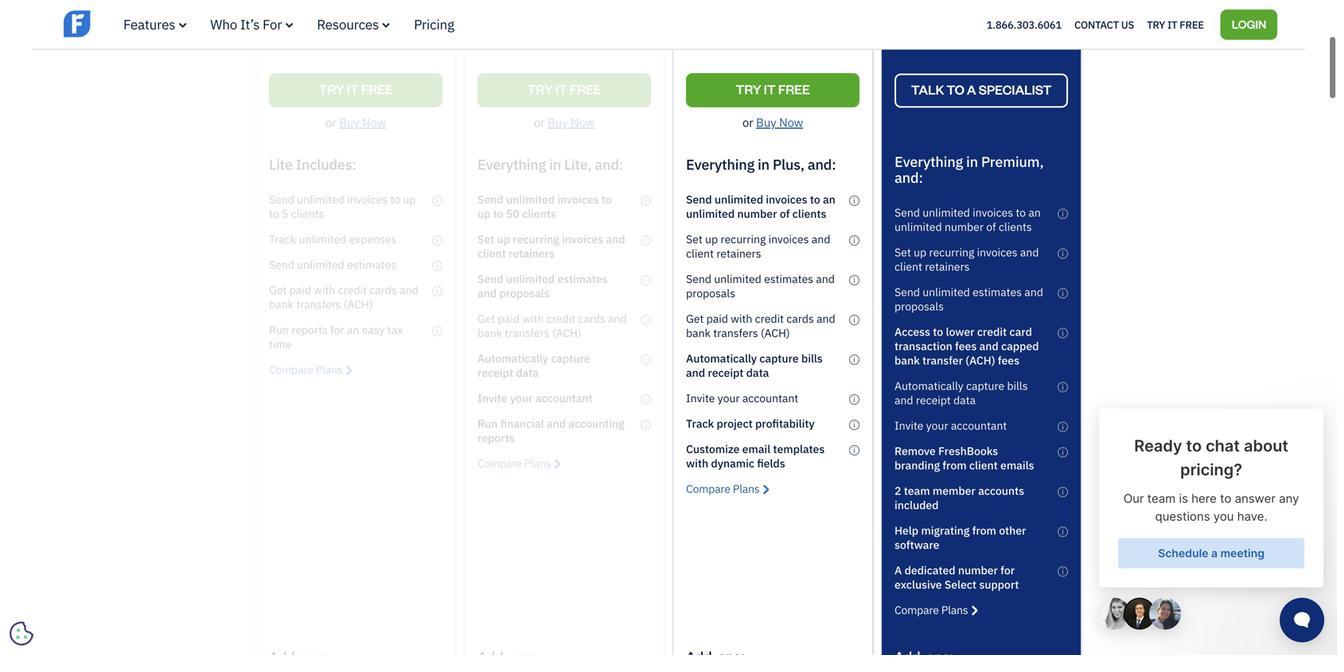 Task type: describe. For each thing, give the bounding box(es) containing it.
who
[[210, 16, 237, 33]]

automatically for everything in plus, and:
[[686, 351, 757, 366]]

profitability
[[755, 417, 815, 431]]

retainers for plus,
[[716, 246, 761, 261]]

freshbooks
[[938, 444, 998, 459]]

your for everything in premium, and:
[[926, 419, 948, 433]]

buy
[[756, 115, 776, 130]]

accountant for premium,
[[951, 419, 1007, 433]]

send up access
[[895, 285, 920, 300]]

cookie consent banner dialog
[[12, 460, 251, 644]]

track
[[686, 417, 714, 431]]

a
[[967, 81, 976, 98]]

credit for plus,
[[755, 311, 784, 326]]

or
[[742, 115, 753, 130]]

for
[[1001, 563, 1015, 578]]

compare plans for everything in premium, and:
[[895, 603, 968, 618]]

estimates for plus,
[[764, 272, 813, 286]]

features
[[123, 16, 175, 33]]

recurring for premium,
[[929, 245, 974, 260]]

select
[[945, 578, 977, 592]]

support
[[979, 578, 1019, 592]]

set up recurring invoices and client retainers for plus,
[[686, 232, 830, 261]]

invite for everything in plus, and:
[[686, 391, 715, 406]]

remove freshbooks branding from client emails
[[895, 444, 1034, 473]]

accounts
[[978, 484, 1024, 499]]

client inside remove freshbooks branding from client emails
[[969, 458, 998, 473]]

cards
[[787, 311, 814, 326]]

project
[[717, 417, 753, 431]]

who it's for
[[210, 16, 282, 33]]

credit for premium,
[[977, 325, 1007, 339]]

number inside a dedicated number for exclusive select support
[[958, 563, 998, 578]]

plus,
[[773, 155, 804, 174]]

send down everything in premium, and:
[[895, 205, 920, 220]]

your for everything in plus, and:
[[718, 391, 740, 406]]

now
[[779, 115, 803, 130]]

client for everything in plus, and:
[[686, 246, 714, 261]]

set for everything in plus, and:
[[686, 232, 703, 247]]

capped
[[1001, 339, 1039, 354]]

send unlimited invoices to an unlimited number of clients for plus,
[[686, 192, 836, 221]]

to down everything in plus, and:
[[810, 192, 820, 207]]

dedicated
[[905, 563, 956, 578]]

plans for everything in premium, and:
[[941, 603, 968, 618]]

up for everything in plus, and:
[[705, 232, 718, 247]]

paid
[[706, 311, 728, 326]]

receipt for everything in plus, and:
[[708, 366, 744, 380]]

talk to a specialist link
[[895, 74, 1068, 108]]

everything in plus, and:
[[686, 155, 836, 174]]

customize email templates with dynamic fields
[[686, 442, 825, 471]]

specialist
[[979, 81, 1052, 98]]

talk to a specialist
[[911, 81, 1052, 98]]

recurring for plus,
[[721, 232, 766, 247]]

clients for everything in premium, and:
[[999, 220, 1032, 234]]

contact
[[1074, 18, 1119, 31]]

features link
[[123, 16, 186, 33]]

proposals for everything in plus, and:
[[686, 286, 735, 301]]

send unlimited estimates and proposals for premium,
[[895, 285, 1043, 314]]

capture for everything in plus, and:
[[760, 351, 799, 366]]

1 horizontal spatial fees
[[998, 353, 1020, 368]]

and inside "get paid with credit cards and bank transfers (ach)"
[[817, 311, 835, 326]]

it
[[764, 81, 776, 97]]

number for premium,
[[945, 220, 984, 234]]

data for premium,
[[954, 393, 976, 408]]

invite your accountant for everything in plus, and:
[[686, 391, 798, 406]]

to left a
[[947, 81, 964, 98]]

free for try it free
[[778, 81, 810, 97]]

get
[[686, 311, 704, 326]]

bank inside "get paid with credit cards and bank transfers (ach)"
[[686, 326, 711, 341]]

invite your accountant for everything in premium, and:
[[895, 419, 1007, 433]]

help
[[895, 524, 919, 538]]

set for everything in premium, and:
[[895, 245, 911, 260]]

invite for everything in premium, and:
[[895, 419, 924, 433]]

track project profitability
[[686, 417, 815, 431]]

member
[[933, 484, 976, 499]]

team
[[904, 484, 930, 499]]

bills for everything in premium, and:
[[1007, 379, 1028, 394]]

freshbooks logo image
[[64, 9, 187, 39]]

free for try it free
[[1180, 18, 1204, 31]]

resources link
[[317, 16, 390, 33]]

everything in premium, and:
[[895, 152, 1044, 187]]

card
[[1010, 325, 1032, 339]]

compare for everything in premium, and:
[[895, 603, 939, 618]]

migrating
[[921, 524, 970, 538]]

(ach) inside access to lower credit card transaction fees and capped bank transfer (ach) fees
[[966, 353, 995, 368]]

emails
[[1000, 458, 1034, 473]]

it's
[[240, 16, 260, 33]]

to down premium, on the right
[[1016, 205, 1026, 220]]

compare plans for everything in plus, and:
[[686, 482, 760, 497]]

remove
[[895, 444, 936, 459]]

templates
[[773, 442, 825, 457]]

transfer
[[923, 353, 963, 368]]

login link
[[1221, 9, 1277, 40]]

to inside access to lower credit card transaction fees and capped bank transfer (ach) fees
[[933, 325, 943, 339]]

login
[[1232, 16, 1266, 31]]

contact us link
[[1074, 14, 1134, 35]]

try it free
[[736, 81, 810, 97]]

access to lower credit card transaction fees and capped bank transfer (ach) fees
[[895, 325, 1039, 368]]



Task type: locate. For each thing, give the bounding box(es) containing it.
estimates for premium,
[[973, 285, 1022, 300]]

1 horizontal spatial invite
[[895, 419, 924, 433]]

invite your accountant
[[686, 391, 798, 406], [895, 419, 1007, 433]]

receipt for everything in premium, and:
[[916, 393, 951, 408]]

us
[[1121, 18, 1134, 31]]

try it free link
[[686, 73, 860, 107]]

everything down or
[[686, 155, 754, 174]]

receipt down transfer
[[916, 393, 951, 408]]

compare plans link down dynamic
[[686, 482, 769, 497]]

capture down access to lower credit card transaction fees and capped bank transfer (ach) fees at the right
[[966, 379, 1005, 394]]

0 horizontal spatial and:
[[808, 155, 836, 174]]

0 horizontal spatial fees
[[955, 339, 977, 354]]

automatically capture bills and receipt data down transfers
[[686, 351, 823, 380]]

automatically down transfer
[[895, 379, 964, 394]]

1 vertical spatial free
[[778, 81, 810, 97]]

estimates up cards
[[764, 272, 813, 286]]

plans
[[733, 482, 760, 497], [941, 603, 968, 618]]

lower
[[946, 325, 975, 339]]

transfers
[[713, 326, 758, 341]]

in for premium,
[[966, 152, 978, 171]]

clients down plus,
[[792, 206, 826, 221]]

1 horizontal spatial proposals
[[895, 299, 944, 314]]

1 horizontal spatial compare plans
[[895, 603, 968, 618]]

try
[[1147, 18, 1165, 31], [736, 81, 761, 97]]

exclusive
[[895, 578, 942, 592]]

branding
[[895, 458, 940, 473]]

send
[[686, 192, 712, 207], [895, 205, 920, 220], [686, 272, 711, 286], [895, 285, 920, 300]]

plans down dynamic
[[733, 482, 760, 497]]

0 vertical spatial (ach)
[[761, 326, 790, 341]]

1 horizontal spatial clients
[[999, 220, 1032, 234]]

credit inside access to lower credit card transaction fees and capped bank transfer (ach) fees
[[977, 325, 1007, 339]]

0 vertical spatial invite your accountant
[[686, 391, 798, 406]]

0 vertical spatial invite
[[686, 391, 715, 406]]

proposals up the 'paid'
[[686, 286, 735, 301]]

up
[[705, 232, 718, 247], [914, 245, 927, 260]]

data for plus,
[[746, 366, 769, 380]]

number down everything in plus, and:
[[737, 206, 777, 221]]

with
[[731, 311, 752, 326], [686, 456, 708, 471]]

data down transfer
[[954, 393, 976, 408]]

to left lower
[[933, 325, 943, 339]]

bank down access
[[895, 353, 920, 368]]

clients
[[792, 206, 826, 221], [999, 220, 1032, 234]]

from up member
[[943, 458, 967, 473]]

0 horizontal spatial accountant
[[742, 391, 798, 406]]

accountant for plus,
[[742, 391, 798, 406]]

an
[[823, 192, 836, 207], [1029, 205, 1041, 220]]

0 vertical spatial capture
[[760, 351, 799, 366]]

(ach) right transfers
[[761, 326, 790, 341]]

0 horizontal spatial clients
[[792, 206, 826, 221]]

proposals up access
[[895, 299, 944, 314]]

1 horizontal spatial and:
[[895, 168, 923, 187]]

everything
[[895, 152, 963, 171], [686, 155, 754, 174]]

data
[[746, 366, 769, 380], [954, 393, 976, 408]]

1 horizontal spatial set up recurring invoices and client retainers
[[895, 245, 1039, 274]]

unlimited
[[715, 192, 763, 207], [923, 205, 970, 220], [686, 206, 735, 221], [895, 220, 942, 234], [714, 272, 762, 286], [923, 285, 970, 300]]

fees down card
[[998, 353, 1020, 368]]

clients down premium, on the right
[[999, 220, 1032, 234]]

1 horizontal spatial bank
[[895, 353, 920, 368]]

number
[[737, 206, 777, 221], [945, 220, 984, 234], [958, 563, 998, 578]]

premium,
[[981, 152, 1044, 171]]

1 vertical spatial invite your accountant
[[895, 419, 1007, 433]]

0 horizontal spatial of
[[780, 206, 790, 221]]

send unlimited estimates and proposals up "get paid with credit cards and bank transfers (ach)"
[[686, 272, 835, 301]]

invite your accountant up project on the bottom of the page
[[686, 391, 798, 406]]

1 vertical spatial with
[[686, 456, 708, 471]]

0 horizontal spatial recurring
[[721, 232, 766, 247]]

client up access
[[895, 259, 922, 274]]

retainers
[[716, 246, 761, 261], [925, 259, 970, 274]]

an down premium, on the right
[[1029, 205, 1041, 220]]

an for everything in plus, and:
[[823, 192, 836, 207]]

and: for everything in plus, and:
[[808, 155, 836, 174]]

your
[[718, 391, 740, 406], [926, 419, 948, 433]]

1 horizontal spatial bills
[[1007, 379, 1028, 394]]

bills down capped
[[1007, 379, 1028, 394]]

plans for everything in plus, and:
[[733, 482, 760, 497]]

automatically capture bills and receipt data down transfer
[[895, 379, 1028, 408]]

1 horizontal spatial credit
[[977, 325, 1007, 339]]

send unlimited estimates and proposals for plus,
[[686, 272, 835, 301]]

1 vertical spatial (ach)
[[966, 353, 995, 368]]

1 horizontal spatial receipt
[[916, 393, 951, 408]]

set up recurring invoices and client retainers
[[686, 232, 830, 261], [895, 245, 1039, 274]]

client up get
[[686, 246, 714, 261]]

pricing
[[414, 16, 454, 33]]

automatically capture bills and receipt data for premium,
[[895, 379, 1028, 408]]

1 horizontal spatial capture
[[966, 379, 1005, 394]]

fields
[[757, 456, 785, 471]]

bank inside access to lower credit card transaction fees and capped bank transfer (ach) fees
[[895, 353, 920, 368]]

dynamic
[[711, 456, 754, 471]]

everything for everything in premium, and:
[[895, 152, 963, 171]]

try for try it free
[[1147, 18, 1165, 31]]

0 horizontal spatial compare plans link
[[686, 482, 769, 497]]

your up remove
[[926, 419, 948, 433]]

other
[[999, 524, 1026, 538]]

email
[[742, 442, 771, 457]]

resources
[[317, 16, 379, 33]]

try it free
[[1147, 18, 1204, 31]]

help migrating from other software
[[895, 524, 1026, 553]]

0 horizontal spatial compare
[[686, 482, 730, 497]]

free inside try it free link
[[778, 81, 810, 97]]

2 horizontal spatial client
[[969, 458, 998, 473]]

1 horizontal spatial an
[[1029, 205, 1041, 220]]

free right "it"
[[1180, 18, 1204, 31]]

of for plus,
[[780, 206, 790, 221]]

1 horizontal spatial with
[[731, 311, 752, 326]]

proposals
[[686, 286, 735, 301], [895, 299, 944, 314]]

bills down cards
[[801, 351, 823, 366]]

and: for everything in premium, and:
[[895, 168, 923, 187]]

0 vertical spatial receipt
[[708, 366, 744, 380]]

for
[[263, 16, 282, 33]]

and:
[[808, 155, 836, 174], [895, 168, 923, 187]]

1 vertical spatial from
[[972, 524, 996, 538]]

included
[[895, 498, 939, 513]]

1 horizontal spatial data
[[954, 393, 976, 408]]

1 horizontal spatial estimates
[[973, 285, 1022, 300]]

an for everything in premium, and:
[[1029, 205, 1041, 220]]

1 vertical spatial capture
[[966, 379, 1005, 394]]

1 vertical spatial try
[[736, 81, 761, 97]]

1 vertical spatial accountant
[[951, 419, 1007, 433]]

(ach) inside "get paid with credit cards and bank transfers (ach)"
[[761, 326, 790, 341]]

send unlimited invoices to an unlimited number of clients for premium,
[[895, 205, 1041, 234]]

in left premium, on the right
[[966, 152, 978, 171]]

and: inside everything in premium, and:
[[895, 168, 923, 187]]

try for try it free
[[736, 81, 761, 97]]

0 horizontal spatial retainers
[[716, 246, 761, 261]]

1 horizontal spatial automatically
[[895, 379, 964, 394]]

1 vertical spatial automatically
[[895, 379, 964, 394]]

free
[[1180, 18, 1204, 31], [778, 81, 810, 97]]

compare plans link for everything in premium, and:
[[895, 603, 978, 618]]

pricing link
[[414, 16, 454, 33]]

2 team member accounts included
[[895, 484, 1024, 513]]

software
[[895, 538, 939, 553]]

credit left card
[[977, 325, 1007, 339]]

automatically capture bills and receipt data for plus,
[[686, 351, 823, 380]]

of for premium,
[[986, 220, 996, 234]]

1 vertical spatial compare
[[895, 603, 939, 618]]

everything down talk
[[895, 152, 963, 171]]

number left for
[[958, 563, 998, 578]]

accountant up "profitability"
[[742, 391, 798, 406]]

automatically for everything in premium, and:
[[895, 379, 964, 394]]

1 horizontal spatial compare plans link
[[895, 603, 978, 618]]

0 horizontal spatial data
[[746, 366, 769, 380]]

credit inside "get paid with credit cards and bank transfers (ach)"
[[755, 311, 784, 326]]

estimates up card
[[973, 285, 1022, 300]]

0 horizontal spatial (ach)
[[761, 326, 790, 341]]

receipt down transfers
[[708, 366, 744, 380]]

0 horizontal spatial client
[[686, 246, 714, 261]]

compare plans down dynamic
[[686, 482, 760, 497]]

of down everything in premium, and:
[[986, 220, 996, 234]]

1 horizontal spatial compare
[[895, 603, 939, 618]]

with inside "get paid with credit cards and bank transfers (ach)"
[[731, 311, 752, 326]]

1.866.303.6061
[[987, 18, 1062, 31]]

number for plus,
[[737, 206, 777, 221]]

1 vertical spatial your
[[926, 419, 948, 433]]

everything for everything in plus, and:
[[686, 155, 754, 174]]

everything inside everything in premium, and:
[[895, 152, 963, 171]]

1 horizontal spatial up
[[914, 245, 927, 260]]

credit left cards
[[755, 311, 784, 326]]

0 vertical spatial compare plans
[[686, 482, 760, 497]]

1 horizontal spatial send unlimited estimates and proposals
[[895, 285, 1043, 314]]

buy now link
[[756, 115, 803, 130]]

client for everything in premium, and:
[[895, 259, 922, 274]]

contact us
[[1074, 18, 1134, 31]]

0 horizontal spatial capture
[[760, 351, 799, 366]]

free inside try it free link
[[1180, 18, 1204, 31]]

0 horizontal spatial compare plans
[[686, 482, 760, 497]]

compare plans link
[[686, 482, 769, 497], [895, 603, 978, 618]]

0 horizontal spatial from
[[943, 458, 967, 473]]

send unlimited invoices to an unlimited number of clients
[[686, 192, 836, 221], [895, 205, 1041, 234]]

send up get
[[686, 272, 711, 286]]

1 horizontal spatial of
[[986, 220, 996, 234]]

compare plans
[[686, 482, 760, 497], [895, 603, 968, 618]]

set up recurring invoices and client retainers for premium,
[[895, 245, 1039, 274]]

0 horizontal spatial invite
[[686, 391, 715, 406]]

accountant
[[742, 391, 798, 406], [951, 419, 1007, 433]]

in left plus,
[[758, 155, 770, 174]]

number down everything in premium, and:
[[945, 220, 984, 234]]

a dedicated number for exclusive select support
[[895, 563, 1019, 592]]

1 horizontal spatial from
[[972, 524, 996, 538]]

1 vertical spatial invite
[[895, 419, 924, 433]]

from inside remove freshbooks branding from client emails
[[943, 458, 967, 473]]

try left "it"
[[1147, 18, 1165, 31]]

0 horizontal spatial automatically
[[686, 351, 757, 366]]

0 horizontal spatial everything
[[686, 155, 754, 174]]

invite
[[686, 391, 715, 406], [895, 419, 924, 433]]

send unlimited estimates and proposals up lower
[[895, 285, 1043, 314]]

1 horizontal spatial set
[[895, 245, 911, 260]]

customize
[[686, 442, 740, 457]]

0 vertical spatial compare
[[686, 482, 730, 497]]

free right it
[[778, 81, 810, 97]]

automatically
[[686, 351, 757, 366], [895, 379, 964, 394]]

0 horizontal spatial send unlimited estimates and proposals
[[686, 272, 835, 301]]

compare plans down exclusive
[[895, 603, 968, 618]]

plans down select
[[941, 603, 968, 618]]

a
[[895, 563, 902, 578]]

send unlimited invoices to an unlimited number of clients down everything in premium, and:
[[895, 205, 1041, 234]]

1 horizontal spatial retainers
[[925, 259, 970, 274]]

try it free link
[[1147, 14, 1204, 35]]

access
[[895, 325, 930, 339]]

0 horizontal spatial in
[[758, 155, 770, 174]]

accountant up the freshbooks
[[951, 419, 1007, 433]]

credit
[[755, 311, 784, 326], [977, 325, 1007, 339]]

and inside access to lower credit card transaction fees and capped bank transfer (ach) fees
[[979, 339, 999, 354]]

compare down dynamic
[[686, 482, 730, 497]]

send unlimited estimates and proposals
[[686, 272, 835, 301], [895, 285, 1043, 314]]

invite your accountant up the freshbooks
[[895, 419, 1007, 433]]

in inside everything in premium, and:
[[966, 152, 978, 171]]

0 horizontal spatial set up recurring invoices and client retainers
[[686, 232, 830, 261]]

who it's for link
[[210, 16, 293, 33]]

1 horizontal spatial send unlimited invoices to an unlimited number of clients
[[895, 205, 1041, 234]]

invite up track
[[686, 391, 715, 406]]

1 horizontal spatial your
[[926, 419, 948, 433]]

1.866.303.6061 link
[[987, 18, 1062, 31]]

get paid with credit cards and bank transfers (ach)
[[686, 311, 835, 341]]

capture for everything in premium, and:
[[966, 379, 1005, 394]]

0 vertical spatial compare plans link
[[686, 482, 769, 497]]

talk
[[911, 81, 944, 98]]

of
[[780, 206, 790, 221], [986, 220, 996, 234]]

from left other
[[972, 524, 996, 538]]

0 vertical spatial bills
[[801, 351, 823, 366]]

1 vertical spatial compare plans
[[895, 603, 968, 618]]

bills for everything in plus, and:
[[801, 351, 823, 366]]

it
[[1168, 18, 1177, 31]]

0 horizontal spatial your
[[718, 391, 740, 406]]

0 vertical spatial try
[[1147, 18, 1165, 31]]

try left it
[[736, 81, 761, 97]]

client up the accounts
[[969, 458, 998, 473]]

with inside customize email templates with dynamic fields
[[686, 456, 708, 471]]

up for everything in premium, and:
[[914, 245, 927, 260]]

1 vertical spatial plans
[[941, 603, 968, 618]]

1 horizontal spatial automatically capture bills and receipt data
[[895, 379, 1028, 408]]

bank left transfers
[[686, 326, 711, 341]]

client
[[686, 246, 714, 261], [895, 259, 922, 274], [969, 458, 998, 473]]

bills
[[801, 351, 823, 366], [1007, 379, 1028, 394]]

0 horizontal spatial proposals
[[686, 286, 735, 301]]

clients for everything in plus, and:
[[792, 206, 826, 221]]

and
[[812, 232, 830, 247], [1020, 245, 1039, 260], [816, 272, 835, 286], [1025, 285, 1043, 300], [817, 311, 835, 326], [979, 339, 999, 354], [686, 366, 705, 380], [895, 393, 913, 408]]

1 vertical spatial data
[[954, 393, 976, 408]]

compare for everything in plus, and:
[[686, 482, 730, 497]]

compare plans link for everything in plus, and:
[[686, 482, 769, 497]]

0 vertical spatial accountant
[[742, 391, 798, 406]]

0 horizontal spatial an
[[823, 192, 836, 207]]

proposals for everything in premium, and:
[[895, 299, 944, 314]]

invite up remove
[[895, 419, 924, 433]]

0 horizontal spatial with
[[686, 456, 708, 471]]

retainers up lower
[[925, 259, 970, 274]]

transaction
[[895, 339, 953, 354]]

your up project on the bottom of the page
[[718, 391, 740, 406]]

receipt
[[708, 366, 744, 380], [916, 393, 951, 408]]

1 horizontal spatial recurring
[[929, 245, 974, 260]]

an down everything in plus, and:
[[823, 192, 836, 207]]

data down transfers
[[746, 366, 769, 380]]

in
[[966, 152, 978, 171], [758, 155, 770, 174]]

send unlimited invoices to an unlimited number of clients down everything in plus, and:
[[686, 192, 836, 221]]

0 vertical spatial your
[[718, 391, 740, 406]]

0 horizontal spatial credit
[[755, 311, 784, 326]]

from
[[943, 458, 967, 473], [972, 524, 996, 538]]

1 horizontal spatial free
[[1180, 18, 1204, 31]]

0 horizontal spatial free
[[778, 81, 810, 97]]

0 horizontal spatial receipt
[[708, 366, 744, 380]]

0 vertical spatial with
[[731, 311, 752, 326]]

with left dynamic
[[686, 456, 708, 471]]

0 horizontal spatial try
[[736, 81, 761, 97]]

0 horizontal spatial bank
[[686, 326, 711, 341]]

1 horizontal spatial (ach)
[[966, 353, 995, 368]]

of down plus,
[[780, 206, 790, 221]]

0 horizontal spatial set
[[686, 232, 703, 247]]

0 horizontal spatial bills
[[801, 351, 823, 366]]

0 vertical spatial automatically
[[686, 351, 757, 366]]

1 horizontal spatial everything
[[895, 152, 963, 171]]

0 vertical spatial data
[[746, 366, 769, 380]]

(ach) down lower
[[966, 353, 995, 368]]

fees right the 'transaction' at the right of page
[[955, 339, 977, 354]]

1 vertical spatial bank
[[895, 353, 920, 368]]

capture down "get paid with credit cards and bank transfers (ach)"
[[760, 351, 799, 366]]

in for plus,
[[758, 155, 770, 174]]

0 vertical spatial bank
[[686, 326, 711, 341]]

1 vertical spatial compare plans link
[[895, 603, 978, 618]]

automatically down transfers
[[686, 351, 757, 366]]

1 horizontal spatial plans
[[941, 603, 968, 618]]

compare down exclusive
[[895, 603, 939, 618]]

1 horizontal spatial accountant
[[951, 419, 1007, 433]]

automatically capture bills and receipt data
[[686, 351, 823, 380], [895, 379, 1028, 408]]

recurring
[[721, 232, 766, 247], [929, 245, 974, 260]]

compare plans link down exclusive
[[895, 603, 978, 618]]

cookie preferences image
[[10, 622, 33, 646]]

estimates
[[764, 272, 813, 286], [973, 285, 1022, 300]]

with right the 'paid'
[[731, 311, 752, 326]]

retainers for premium,
[[925, 259, 970, 274]]

or buy now
[[742, 115, 803, 130]]

from inside help migrating from other software
[[972, 524, 996, 538]]

0 horizontal spatial up
[[705, 232, 718, 247]]

send down everything in plus, and:
[[686, 192, 712, 207]]

2
[[895, 484, 901, 499]]

retainers up the 'paid'
[[716, 246, 761, 261]]

compare
[[686, 482, 730, 497], [895, 603, 939, 618]]



Task type: vqa. For each thing, say whether or not it's contained in the screenshot.
A dedicated number for exclusive Select support
yes



